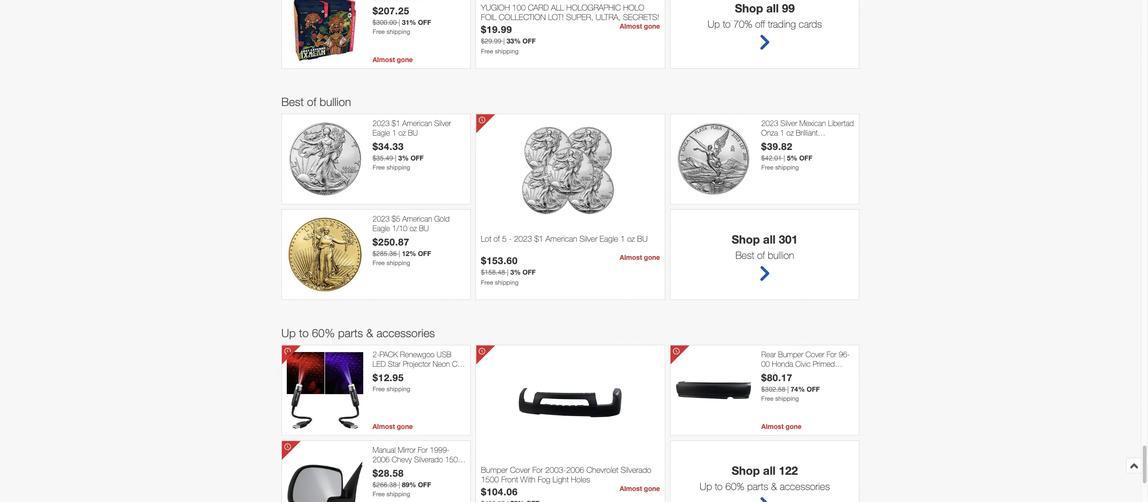 Task type: vqa. For each thing, say whether or not it's contained in the screenshot.
exhaust
yes



Task type: describe. For each thing, give the bounding box(es) containing it.
31%
[[402, 18, 416, 26]]

1 horizontal spatial $1
[[534, 234, 544, 244]]

2 vertical spatial american
[[546, 234, 577, 244]]

2023 $5 american gold eagle 1/10 oz bu link
[[373, 215, 466, 233]]

off inside shop all 99 up to 70% off trading cards
[[755, 18, 765, 30]]

$250.87
[[373, 236, 410, 248]]

shop for shop all 122
[[732, 464, 760, 478]]

american for $250.87
[[402, 215, 432, 223]]

for for manual mirror for 1999- 2006 chevy silverado 1500 lh manual glass folding black
[[418, 446, 428, 455]]

2023 silver mexican libertad onza 1 oz brilliant uncirculated link
[[762, 119, 855, 146]]

$207.25 $300.00 | 31% off free shipping
[[373, 5, 431, 35]]

oz inside lot of 5 - 2023 $1 american silver eagle 1 oz bu link
[[627, 234, 635, 244]]

free inside $39.82 $42.01 | 5% off free shipping
[[762, 164, 774, 171]]

off inside $39.82 $42.01 | 5% off free shipping
[[800, 154, 813, 162]]

shipping inside $28.58 $266.38 | 89% off free shipping
[[387, 491, 410, 498]]

lot of 5 - 2023 $1 american silver eagle 1 oz bu link
[[481, 234, 660, 255]]

shipping inside 2023 $1 american silver eagle 1 oz bu $34.33 $35.49 | 3% off free shipping
[[387, 164, 410, 171]]

1 vertical spatial up
[[281, 327, 296, 340]]

89%
[[402, 481, 416, 489]]

rear bumper cover for 96- 00 honda civic primed sedan coupe with exhaust cut out
[[762, 351, 850, 387]]

mirror
[[398, 446, 416, 455]]

foil
[[481, 13, 497, 22]]

rear
[[762, 351, 776, 359]]

onza
[[762, 128, 778, 137]]

silverado for bumper cover for 2003-2006 chevrolet silverado 1500 front with fog light holes $104.06
[[621, 466, 652, 475]]

$42.01
[[762, 154, 782, 162]]

96-
[[839, 351, 850, 359]]

trading
[[768, 18, 796, 30]]

parts inside shop all 122 up to 60% parts & accessories
[[747, 481, 768, 493]]

up for shop all 122
[[700, 481, 712, 493]]

lot!
[[548, 13, 564, 22]]

| inside $80.17 $302.58 | 74% off free shipping
[[788, 386, 789, 393]]

free inside $153.60 $158.48 | 3% off free shipping
[[481, 279, 493, 286]]

led
[[373, 360, 386, 368]]

$285.36
[[373, 250, 397, 258]]

00
[[762, 360, 770, 368]]

american for $34.33
[[402, 119, 432, 128]]

coupe
[[785, 369, 806, 378]]

shipping inside $207.25 $300.00 | 31% off free shipping
[[387, 28, 410, 35]]

silver inside 2023 silver mexican libertad onza 1 oz brilliant uncirculated
[[781, 119, 798, 128]]

renewgoo
[[400, 351, 435, 359]]

almost gone for $153.60
[[620, 254, 660, 262]]

1 horizontal spatial silver
[[580, 234, 598, 244]]

silver inside 2023 $1 american silver eagle 1 oz bu $34.33 $35.49 | 3% off free shipping
[[434, 119, 451, 128]]

$104.06
[[481, 486, 518, 498]]

car
[[452, 360, 463, 368]]

almost for $80.17
[[762, 423, 784, 431]]

front
[[501, 475, 518, 485]]

yugioh 100 card all holographic holo foil collection lot! super, ultra, secrets! $19.99 $29.99 | 33% off free shipping
[[481, 3, 660, 55]]

0 vertical spatial &
[[366, 327, 373, 340]]

oz for $250.87
[[410, 224, 417, 233]]

$266.38
[[373, 481, 397, 489]]

shop inside shop all 99 up to 70% off trading cards
[[735, 2, 763, 15]]

shop all 122 up to 60% parts & accessories
[[700, 464, 830, 493]]

$5
[[392, 215, 400, 223]]

almost for $153.60
[[620, 254, 642, 262]]

off inside yugioh 100 card all holographic holo foil collection lot! super, ultra, secrets! $19.99 $29.99 | 33% off free shipping
[[523, 37, 536, 45]]

2006 for bumper cover for 2003-2006 chevrolet silverado 1500 front with fog light holes $104.06
[[566, 466, 584, 475]]

almost for $19.99
[[620, 22, 642, 30]]

light
[[553, 475, 569, 485]]

60% inside shop all 122 up to 60% parts & accessories
[[726, 481, 745, 493]]

1/10
[[392, 224, 408, 233]]

uncirculated
[[762, 138, 801, 146]]

star
[[388, 360, 401, 368]]

holo
[[623, 3, 645, 12]]

2023 $1 american silver eagle 1 oz bu link
[[373, 119, 466, 138]]

super,
[[566, 13, 594, 22]]

$39.82
[[762, 140, 793, 152]]

red/purple
[[373, 378, 408, 387]]

| inside 2023 $5 american gold eagle 1/10 oz bu $250.87 $285.36 | 12% off free shipping
[[399, 250, 400, 258]]

$39.82 $42.01 | 5% off free shipping
[[762, 140, 813, 171]]

0 horizontal spatial accessories
[[377, 327, 435, 340]]

$1 inside 2023 $1 american silver eagle 1 oz bu $34.33 $35.49 | 3% off free shipping
[[392, 119, 400, 128]]

shipping inside the $12.95 free shipping
[[387, 386, 410, 393]]

$19.99
[[481, 23, 512, 35]]

2 vertical spatial bu
[[637, 234, 648, 244]]

122
[[779, 464, 798, 478]]

off inside $28.58 $266.38 | 89% off free shipping
[[418, 481, 431, 489]]

collection
[[499, 13, 546, 22]]

off inside $207.25 $300.00 | 31% off free shipping
[[418, 18, 431, 26]]

0 horizontal spatial to
[[299, 327, 309, 340]]

gold
[[434, 215, 450, 223]]

| inside 2023 $1 american silver eagle 1 oz bu $34.33 $35.49 | 3% off free shipping
[[395, 154, 397, 162]]

free inside 2023 $5 american gold eagle 1/10 oz bu $250.87 $285.36 | 12% off free shipping
[[373, 260, 385, 267]]

$153.60
[[481, 255, 518, 266]]

lh
[[373, 465, 382, 473]]

shipping inside 2023 $5 american gold eagle 1/10 oz bu $250.87 $285.36 | 12% off free shipping
[[387, 260, 410, 267]]

2023 for $34.33
[[373, 119, 390, 128]]

$80.17
[[762, 372, 793, 383]]

almost for $207.25
[[373, 56, 395, 64]]

5
[[502, 234, 507, 244]]

1500 for bumper cover for 2003-2006 chevrolet silverado 1500 front with fog light holes $104.06
[[481, 475, 499, 485]]

shop all 301 best of bullion
[[732, 233, 798, 261]]

bumper cover for 2003-2006 chevrolet silverado 1500 front with fog light holes link
[[481, 466, 660, 486]]

0 vertical spatial 60%
[[312, 327, 335, 340]]

libertad
[[828, 119, 854, 128]]

$29.99
[[481, 37, 502, 45]]

shipping inside yugioh 100 card all holographic holo foil collection lot! super, ultra, secrets! $19.99 $29.99 | 33% off free shipping
[[495, 48, 519, 55]]

$207.25
[[373, 5, 410, 16]]

$34.33
[[373, 140, 404, 152]]

5%
[[787, 154, 798, 162]]

glass
[[409, 465, 427, 473]]

$28.58
[[373, 467, 404, 479]]

out
[[775, 378, 787, 387]]

light,
[[413, 369, 430, 378]]

pack
[[380, 351, 398, 359]]

bu for $250.87
[[419, 224, 429, 233]]

$302.58
[[762, 386, 786, 393]]

2003-
[[545, 466, 566, 475]]

shipping inside $153.60 $158.48 | 3% off free shipping
[[495, 279, 519, 286]]

70%
[[734, 18, 753, 30]]

33%
[[507, 37, 521, 45]]

free inside yugioh 100 card all holographic holo foil collection lot! super, ultra, secrets! $19.99 $29.99 | 33% off free shipping
[[481, 48, 493, 55]]

3% inside $153.60 $158.48 | 3% off free shipping
[[510, 268, 521, 276]]

free inside $207.25 $300.00 | 31% off free shipping
[[373, 28, 385, 35]]

roof
[[373, 369, 388, 378]]

1 vertical spatial manual
[[384, 465, 407, 473]]

gone for $207.25
[[397, 56, 413, 64]]

projector
[[403, 360, 431, 368]]

all inside shop all 99 up to 70% off trading cards
[[767, 2, 779, 15]]

2023 $1 american silver eagle 1 oz bu $34.33 $35.49 | 3% off free shipping
[[373, 119, 451, 171]]

yugioh 100 card all holographic holo foil collection lot! super, ultra, secrets! link
[[481, 3, 660, 23]]

free inside 2023 $1 american silver eagle 1 oz bu $34.33 $35.49 | 3% off free shipping
[[373, 164, 385, 171]]

$80.17 $302.58 | 74% off free shipping
[[762, 372, 820, 402]]

2023 right the -
[[514, 234, 532, 244]]

1 for $34.33
[[392, 128, 397, 137]]

$153.60 $158.48 | 3% off free shipping
[[481, 255, 536, 286]]

with inside the bumper cover for 2003-2006 chevrolet silverado 1500 front with fog light holes $104.06
[[520, 475, 536, 485]]

chevrolet
[[587, 466, 619, 475]]



Task type: locate. For each thing, give the bounding box(es) containing it.
up to 60% parts & accessories
[[281, 327, 435, 340]]

free
[[373, 28, 385, 35], [481, 48, 493, 55], [373, 164, 385, 171], [762, 164, 774, 171], [373, 260, 385, 267], [481, 279, 493, 286], [373, 386, 385, 393], [762, 395, 774, 402], [373, 491, 385, 498]]

0 horizontal spatial with
[[520, 475, 536, 485]]

1500 up the folding on the left bottom
[[445, 455, 462, 464]]

off right 70% at the top of the page
[[755, 18, 765, 30]]

off inside $80.17 $302.58 | 74% off free shipping
[[807, 385, 820, 393]]

0 vertical spatial accessories
[[377, 327, 435, 340]]

| left 89%
[[399, 481, 400, 489]]

of
[[307, 95, 316, 109], [494, 234, 500, 244], [757, 250, 765, 261]]

off down 2023 $1 american silver eagle 1 oz bu link
[[411, 154, 424, 162]]

almost gone for $207.25
[[373, 56, 413, 64]]

1500 up $104.06
[[481, 475, 499, 485]]

2-pack renewgoo usb led star projector neon car roof interior light, red/purple
[[373, 351, 463, 387]]

0 vertical spatial 1500
[[445, 455, 462, 464]]

bumper inside the bumper cover for 2003-2006 chevrolet silverado 1500 front with fog light holes $104.06
[[481, 466, 508, 475]]

bullion inside shop all 301 best of bullion
[[768, 250, 794, 261]]

0 horizontal spatial $1
[[392, 119, 400, 128]]

2-pack renewgoo usb led star projector neon car roof interior light, red/purple link
[[373, 351, 466, 387]]

| inside $39.82 $42.01 | 5% off free shipping
[[784, 154, 785, 162]]

2006 up holes
[[566, 466, 584, 475]]

1 horizontal spatial accessories
[[780, 481, 830, 493]]

| inside $153.60 $158.48 | 3% off free shipping
[[507, 269, 509, 276]]

off right the 12%
[[418, 249, 431, 258]]

$1 up $34.33
[[392, 119, 400, 128]]

| left the 12%
[[399, 250, 400, 258]]

oz for $34.33
[[399, 128, 406, 137]]

3% down $153.60
[[510, 268, 521, 276]]

free down $302.58
[[762, 395, 774, 402]]

1 vertical spatial $1
[[534, 234, 544, 244]]

0 horizontal spatial bullion
[[320, 95, 351, 109]]

cover
[[806, 351, 825, 359], [510, 466, 530, 475]]

cover up front
[[510, 466, 530, 475]]

free down $12.95
[[373, 386, 385, 393]]

gone for $153.60
[[644, 254, 660, 262]]

100
[[512, 3, 526, 12]]

with inside rear bumper cover for 96- 00 honda civic primed sedan coupe with exhaust cut out
[[808, 369, 823, 378]]

0 vertical spatial $1
[[392, 119, 400, 128]]

oz inside 2023 $1 american silver eagle 1 oz bu $34.33 $35.49 | 3% off free shipping
[[399, 128, 406, 137]]

silverado right the chevrolet
[[621, 466, 652, 475]]

1 horizontal spatial cover
[[806, 351, 825, 359]]

gone for $80.17
[[786, 423, 802, 431]]

1 vertical spatial accessories
[[780, 481, 830, 493]]

2 vertical spatial for
[[533, 466, 543, 475]]

bullion
[[320, 95, 351, 109], [768, 250, 794, 261]]

1 horizontal spatial with
[[808, 369, 823, 378]]

0 vertical spatial silverado
[[414, 455, 443, 464]]

free inside $80.17 $302.58 | 74% off free shipping
[[762, 395, 774, 402]]

best inside shop all 301 best of bullion
[[736, 250, 755, 261]]

2023 inside 2023 silver mexican libertad onza 1 oz brilliant uncirculated
[[762, 119, 779, 128]]

all for 301
[[763, 233, 776, 246]]

for for bumper cover for 2003-2006 chevrolet silverado 1500 front with fog light holes $104.06
[[533, 466, 543, 475]]

mexican
[[800, 119, 826, 128]]

oz inside 2023 $5 american gold eagle 1/10 oz bu $250.87 $285.36 | 12% off free shipping
[[410, 224, 417, 233]]

off right 5%
[[800, 154, 813, 162]]

2 horizontal spatial bu
[[637, 234, 648, 244]]

civic
[[796, 360, 811, 368]]

all inside shop all 301 best of bullion
[[763, 233, 776, 246]]

bumper inside rear bumper cover for 96- 00 honda civic primed sedan coupe with exhaust cut out
[[778, 351, 804, 359]]

free down $42.01
[[762, 164, 774, 171]]

1 vertical spatial of
[[494, 234, 500, 244]]

2006
[[373, 455, 390, 464], [566, 466, 584, 475]]

silverado inside manual mirror for 1999- 2006 chevy silverado 1500 lh manual glass folding black
[[414, 455, 443, 464]]

oz inside 2023 silver mexican libertad onza 1 oz brilliant uncirculated
[[787, 128, 794, 137]]

| left 33%
[[503, 37, 505, 45]]

2006 inside manual mirror for 1999- 2006 chevy silverado 1500 lh manual glass folding black
[[373, 455, 390, 464]]

to for shop all 99
[[723, 18, 731, 30]]

black
[[373, 474, 390, 482]]

2023 inside 2023 $5 american gold eagle 1/10 oz bu $250.87 $285.36 | 12% off free shipping
[[373, 215, 390, 223]]

gone
[[644, 22, 660, 30], [397, 56, 413, 64], [644, 254, 660, 262], [397, 423, 413, 431], [786, 423, 802, 431], [644, 485, 660, 493]]

1 horizontal spatial 1500
[[481, 475, 499, 485]]

off right the 31%
[[418, 18, 431, 26]]

accessories up 'renewgoo'
[[377, 327, 435, 340]]

1 vertical spatial to
[[299, 327, 309, 340]]

for inside rear bumper cover for 96- 00 honda civic primed sedan coupe with exhaust cut out
[[827, 351, 837, 359]]

1 vertical spatial american
[[402, 215, 432, 223]]

silverado up glass
[[414, 455, 443, 464]]

shipping down 89%
[[387, 491, 410, 498]]

shop inside shop all 301 best of bullion
[[732, 233, 760, 246]]

0 vertical spatial bumper
[[778, 351, 804, 359]]

| left 5%
[[784, 154, 785, 162]]

shipping down $158.48
[[495, 279, 519, 286]]

60%
[[312, 327, 335, 340], [726, 481, 745, 493]]

lot of 5 - 2023 $1 american silver eagle 1 oz bu
[[481, 234, 648, 244]]

free down $158.48
[[481, 279, 493, 286]]

sedan
[[762, 369, 782, 378]]

off right 74%
[[807, 385, 820, 393]]

-
[[509, 234, 512, 244]]

card
[[528, 3, 549, 12]]

eagle for $250.87
[[373, 224, 390, 233]]

1 vertical spatial for
[[418, 446, 428, 455]]

up
[[708, 18, 720, 30], [281, 327, 296, 340], [700, 481, 712, 493]]

3% inside 2023 $1 american silver eagle 1 oz bu $34.33 $35.49 | 3% off free shipping
[[398, 154, 409, 162]]

2023 inside 2023 $1 american silver eagle 1 oz bu $34.33 $35.49 | 3% off free shipping
[[373, 119, 390, 128]]

1 horizontal spatial parts
[[747, 481, 768, 493]]

all inside shop all 122 up to 60% parts & accessories
[[763, 464, 776, 478]]

all for 122
[[763, 464, 776, 478]]

0 vertical spatial for
[[827, 351, 837, 359]]

2 vertical spatial up
[[700, 481, 712, 493]]

$28.58 $266.38 | 89% off free shipping
[[373, 467, 431, 498]]

0 vertical spatial bu
[[408, 128, 418, 137]]

0 vertical spatial american
[[402, 119, 432, 128]]

manual up lh
[[373, 446, 396, 455]]

0 horizontal spatial of
[[307, 95, 316, 109]]

0 vertical spatial bullion
[[320, 95, 351, 109]]

0 vertical spatial 3%
[[398, 154, 409, 162]]

0 horizontal spatial silverado
[[414, 455, 443, 464]]

shop for shop all 301
[[732, 233, 760, 246]]

1 horizontal spatial bumper
[[778, 351, 804, 359]]

off right 89%
[[418, 481, 431, 489]]

exhaust
[[825, 369, 850, 378]]

$1 right the -
[[534, 234, 544, 244]]

99
[[782, 2, 795, 15]]

for right mirror
[[418, 446, 428, 455]]

0 horizontal spatial bu
[[408, 128, 418, 137]]

cover inside rear bumper cover for 96- 00 honda civic primed sedan coupe with exhaust cut out
[[806, 351, 825, 359]]

up for shop all 99
[[708, 18, 720, 30]]

1 horizontal spatial for
[[533, 466, 543, 475]]

best of bullion
[[281, 95, 351, 109]]

gone for $19.99
[[644, 22, 660, 30]]

manual mirror for 1999- 2006 chevy silverado 1500 lh manual glass folding black
[[373, 446, 462, 482]]

1999-
[[430, 446, 450, 455]]

shipping inside $80.17 $302.58 | 74% off free shipping
[[775, 395, 799, 402]]

| down $153.60
[[507, 269, 509, 276]]

of for best
[[307, 95, 316, 109]]

0 horizontal spatial for
[[418, 446, 428, 455]]

$158.48
[[481, 269, 505, 276]]

& inside shop all 122 up to 60% parts & accessories
[[771, 481, 777, 493]]

to inside shop all 122 up to 60% parts & accessories
[[715, 481, 723, 493]]

2 vertical spatial of
[[757, 250, 765, 261]]

0 vertical spatial all
[[767, 2, 779, 15]]

2 horizontal spatial silver
[[781, 119, 798, 128]]

| left the 31%
[[399, 19, 400, 26]]

$1
[[392, 119, 400, 128], [534, 234, 544, 244]]

shipping
[[387, 28, 410, 35], [495, 48, 519, 55], [387, 164, 410, 171], [775, 164, 799, 171], [387, 260, 410, 267], [495, 279, 519, 286], [387, 386, 410, 393], [775, 395, 799, 402], [387, 491, 410, 498]]

0 horizontal spatial best
[[281, 95, 304, 109]]

usb
[[437, 351, 452, 359]]

free down $29.99
[[481, 48, 493, 55]]

|
[[399, 19, 400, 26], [503, 37, 505, 45], [395, 154, 397, 162], [784, 154, 785, 162], [399, 250, 400, 258], [507, 269, 509, 276], [788, 386, 789, 393], [399, 481, 400, 489]]

$300.00
[[373, 19, 397, 26]]

shop left 301 at the right top of the page
[[732, 233, 760, 246]]

1 for uncirculated
[[780, 128, 785, 137]]

1 vertical spatial with
[[520, 475, 536, 485]]

all left 99
[[767, 2, 779, 15]]

of for lot
[[494, 234, 500, 244]]

1 vertical spatial parts
[[747, 481, 768, 493]]

cover inside the bumper cover for 2003-2006 chevrolet silverado 1500 front with fog light holes $104.06
[[510, 466, 530, 475]]

off right $158.48
[[523, 268, 536, 276]]

1 vertical spatial all
[[763, 233, 776, 246]]

0 horizontal spatial 1500
[[445, 455, 462, 464]]

off inside $153.60 $158.48 | 3% off free shipping
[[523, 268, 536, 276]]

1 vertical spatial 60%
[[726, 481, 745, 493]]

0 horizontal spatial bumper
[[481, 466, 508, 475]]

shipping down 74%
[[775, 395, 799, 402]]

1 inside 2023 $1 american silver eagle 1 oz bu $34.33 $35.49 | 3% off free shipping
[[392, 128, 397, 137]]

1 vertical spatial silverado
[[621, 466, 652, 475]]

holographic
[[566, 3, 621, 12]]

bu for $34.33
[[408, 128, 418, 137]]

almost gone for $80.17
[[762, 423, 802, 431]]

honda
[[772, 360, 793, 368]]

rear bumper cover for 96- 00 honda civic primed sedan coupe with exhaust cut out link
[[762, 351, 855, 387]]

to inside shop all 99 up to 70% off trading cards
[[723, 18, 731, 30]]

almost gone
[[620, 22, 660, 30], [373, 56, 413, 64], [620, 254, 660, 262], [373, 423, 413, 431], [762, 423, 802, 431], [620, 485, 660, 493]]

2 vertical spatial eagle
[[600, 234, 618, 244]]

bumper
[[778, 351, 804, 359], [481, 466, 508, 475]]

0 vertical spatial manual
[[373, 446, 396, 455]]

silver
[[434, 119, 451, 128], [781, 119, 798, 128], [580, 234, 598, 244]]

3%
[[398, 154, 409, 162], [510, 268, 521, 276]]

shipping down 5%
[[775, 164, 799, 171]]

2 vertical spatial all
[[763, 464, 776, 478]]

shop left '122' at the right of the page
[[732, 464, 760, 478]]

free inside $28.58 $266.38 | 89% off free shipping
[[373, 491, 385, 498]]

0 vertical spatial shop
[[735, 2, 763, 15]]

3% down $34.33
[[398, 154, 409, 162]]

for inside manual mirror for 1999- 2006 chevy silverado 1500 lh manual glass folding black
[[418, 446, 428, 455]]

1500 inside the bumper cover for 2003-2006 chevrolet silverado 1500 front with fog light holes $104.06
[[481, 475, 499, 485]]

1 horizontal spatial of
[[494, 234, 500, 244]]

1 horizontal spatial &
[[771, 481, 777, 493]]

1 vertical spatial bumper
[[481, 466, 508, 475]]

holes
[[571, 475, 590, 485]]

2006 inside the bumper cover for 2003-2006 chevrolet silverado 1500 front with fog light holes $104.06
[[566, 466, 584, 475]]

manual mirror for 1999- 2006 chevy silverado 1500 lh manual glass folding black link
[[373, 446, 466, 482]]

bumper cover for 2003-2006 chevrolet silverado 1500 front with fog light holes $104.06
[[481, 466, 652, 498]]

2023 for $250.87
[[373, 215, 390, 223]]

1 horizontal spatial to
[[715, 481, 723, 493]]

2023 up onza
[[762, 119, 779, 128]]

| inside $207.25 $300.00 | 31% off free shipping
[[399, 19, 400, 26]]

almost gone for $19.99
[[620, 22, 660, 30]]

silverado for manual mirror for 1999- 2006 chevy silverado 1500 lh manual glass folding black
[[414, 455, 443, 464]]

2 horizontal spatial for
[[827, 351, 837, 359]]

folding
[[429, 465, 452, 473]]

for inside the bumper cover for 2003-2006 chevrolet silverado 1500 front with fog light holes $104.06
[[533, 466, 543, 475]]

free down the $266.38
[[373, 491, 385, 498]]

1 vertical spatial bullion
[[768, 250, 794, 261]]

shipping down $12.95
[[387, 386, 410, 393]]

2 horizontal spatial 1
[[780, 128, 785, 137]]

american inside 2023 $1 american silver eagle 1 oz bu $34.33 $35.49 | 3% off free shipping
[[402, 119, 432, 128]]

to for shop all 122
[[715, 481, 723, 493]]

0 horizontal spatial 1
[[392, 128, 397, 137]]

cards
[[799, 18, 822, 30]]

with down the primed in the bottom of the page
[[808, 369, 823, 378]]

with left the fog
[[520, 475, 536, 485]]

0 horizontal spatial 3%
[[398, 154, 409, 162]]

to
[[723, 18, 731, 30], [299, 327, 309, 340], [715, 481, 723, 493]]

1 vertical spatial 3%
[[510, 268, 521, 276]]

bumper up honda
[[778, 351, 804, 359]]

0 vertical spatial best
[[281, 95, 304, 109]]

0 vertical spatial eagle
[[373, 128, 390, 137]]

lot
[[481, 234, 491, 244]]

2 horizontal spatial to
[[723, 18, 731, 30]]

manual down chevy
[[384, 465, 407, 473]]

0 vertical spatial with
[[808, 369, 823, 378]]

interior
[[390, 369, 410, 378]]

12%
[[402, 249, 416, 258]]

for up the primed in the bottom of the page
[[827, 351, 837, 359]]

2023 for uncirculated
[[762, 119, 779, 128]]

2023 up $34.33
[[373, 119, 390, 128]]

1
[[392, 128, 397, 137], [780, 128, 785, 137], [621, 234, 625, 244]]

shipping down the 31%
[[387, 28, 410, 35]]

free down $35.49
[[373, 164, 385, 171]]

neon
[[433, 360, 450, 368]]

| left 74%
[[788, 386, 789, 393]]

0 horizontal spatial parts
[[338, 327, 363, 340]]

1 horizontal spatial 3%
[[510, 268, 521, 276]]

eagle inside 2023 $1 american silver eagle 1 oz bu $34.33 $35.49 | 3% off free shipping
[[373, 128, 390, 137]]

accessories down '122' at the right of the page
[[780, 481, 830, 493]]

bu inside 2023 $1 american silver eagle 1 oz bu $34.33 $35.49 | 3% off free shipping
[[408, 128, 418, 137]]

1 horizontal spatial bu
[[419, 224, 429, 233]]

free inside the $12.95 free shipping
[[373, 386, 385, 393]]

1 horizontal spatial best
[[736, 250, 755, 261]]

all left '122' at the right of the page
[[763, 464, 776, 478]]

shipping down the 12%
[[387, 260, 410, 267]]

2 vertical spatial to
[[715, 481, 723, 493]]

301
[[779, 233, 798, 246]]

shipping down 33%
[[495, 48, 519, 55]]

2006 for manual mirror for 1999- 2006 chevy silverado 1500 lh manual glass folding black
[[373, 455, 390, 464]]

accessories inside shop all 122 up to 60% parts & accessories
[[780, 481, 830, 493]]

2023 left $5
[[373, 215, 390, 223]]

0 vertical spatial parts
[[338, 327, 363, 340]]

0 horizontal spatial 60%
[[312, 327, 335, 340]]

off
[[418, 18, 431, 26], [755, 18, 765, 30], [523, 37, 536, 45], [411, 154, 424, 162], [800, 154, 813, 162], [418, 249, 431, 258], [523, 268, 536, 276], [807, 385, 820, 393], [418, 481, 431, 489]]

shop inside shop all 122 up to 60% parts & accessories
[[732, 464, 760, 478]]

1 vertical spatial eagle
[[373, 224, 390, 233]]

all left 301 at the right top of the page
[[763, 233, 776, 246]]

bu inside 2023 $5 american gold eagle 1/10 oz bu $250.87 $285.36 | 12% off free shipping
[[419, 224, 429, 233]]

off inside 2023 $5 american gold eagle 1/10 oz bu $250.87 $285.36 | 12% off free shipping
[[418, 249, 431, 258]]

1 horizontal spatial 60%
[[726, 481, 745, 493]]

of inside shop all 301 best of bullion
[[757, 250, 765, 261]]

2 vertical spatial shop
[[732, 464, 760, 478]]

for up the fog
[[533, 466, 543, 475]]

fog
[[538, 475, 550, 485]]

0 vertical spatial up
[[708, 18, 720, 30]]

shipping down $35.49
[[387, 164, 410, 171]]

1500 inside manual mirror for 1999- 2006 chevy silverado 1500 lh manual glass folding black
[[445, 455, 462, 464]]

cut
[[762, 378, 773, 387]]

0 vertical spatial to
[[723, 18, 731, 30]]

up inside shop all 99 up to 70% off trading cards
[[708, 18, 720, 30]]

2023
[[373, 119, 390, 128], [762, 119, 779, 128], [373, 215, 390, 223], [514, 234, 532, 244]]

yugioh
[[481, 3, 510, 12]]

oz for uncirculated
[[787, 128, 794, 137]]

off inside 2023 $1 american silver eagle 1 oz bu $34.33 $35.49 | 3% off free shipping
[[411, 154, 424, 162]]

1 vertical spatial best
[[736, 250, 755, 261]]

1 horizontal spatial bullion
[[768, 250, 794, 261]]

1 vertical spatial &
[[771, 481, 777, 493]]

1 horizontal spatial 2006
[[566, 466, 584, 475]]

2-
[[373, 351, 380, 359]]

off right 33%
[[523, 37, 536, 45]]

| right $35.49
[[395, 154, 397, 162]]

1 vertical spatial cover
[[510, 466, 530, 475]]

shipping inside $39.82 $42.01 | 5% off free shipping
[[775, 164, 799, 171]]

2 horizontal spatial of
[[757, 250, 765, 261]]

eagle inside 2023 $5 american gold eagle 1/10 oz bu $250.87 $285.36 | 12% off free shipping
[[373, 224, 390, 233]]

0 horizontal spatial 2006
[[373, 455, 390, 464]]

ultra,
[[596, 13, 621, 22]]

primed
[[813, 360, 835, 368]]

american inside 2023 $5 american gold eagle 1/10 oz bu $250.87 $285.36 | 12% off free shipping
[[402, 215, 432, 223]]

| inside $28.58 $266.38 | 89% off free shipping
[[399, 481, 400, 489]]

all
[[551, 3, 564, 12]]

eagle for $34.33
[[373, 128, 390, 137]]

1 vertical spatial bu
[[419, 224, 429, 233]]

silverado inside the bumper cover for 2003-2006 chevrolet silverado 1500 front with fog light holes $104.06
[[621, 466, 652, 475]]

free down $300.00
[[373, 28, 385, 35]]

0 vertical spatial 2006
[[373, 455, 390, 464]]

cover up the primed in the bottom of the page
[[806, 351, 825, 359]]

shop all 99 up to 70% off trading cards
[[708, 2, 822, 30]]

1 vertical spatial 1500
[[481, 475, 499, 485]]

0 vertical spatial of
[[307, 95, 316, 109]]

2006 up lh
[[373, 455, 390, 464]]

1 horizontal spatial silverado
[[621, 466, 652, 475]]

for
[[827, 351, 837, 359], [418, 446, 428, 455], [533, 466, 543, 475]]

1500 for manual mirror for 1999- 2006 chevy silverado 1500 lh manual glass folding black
[[445, 455, 462, 464]]

0 vertical spatial cover
[[806, 351, 825, 359]]

| inside yugioh 100 card all holographic holo foil collection lot! super, ultra, secrets! $19.99 $29.99 | 33% off free shipping
[[503, 37, 505, 45]]

bumper up front
[[481, 466, 508, 475]]

1 vertical spatial shop
[[732, 233, 760, 246]]

free down "$285.36"
[[373, 260, 385, 267]]

2023 silver mexican libertad onza 1 oz brilliant uncirculated
[[762, 119, 854, 146]]

1 vertical spatial 2006
[[566, 466, 584, 475]]

up inside shop all 122 up to 60% parts & accessories
[[700, 481, 712, 493]]

0 horizontal spatial silver
[[434, 119, 451, 128]]

1 inside 2023 silver mexican libertad onza 1 oz brilliant uncirculated
[[780, 128, 785, 137]]

shop up 70% at the top of the page
[[735, 2, 763, 15]]

1 horizontal spatial 1
[[621, 234, 625, 244]]

eagle
[[373, 128, 390, 137], [373, 224, 390, 233], [600, 234, 618, 244]]

chevy
[[392, 455, 412, 464]]



